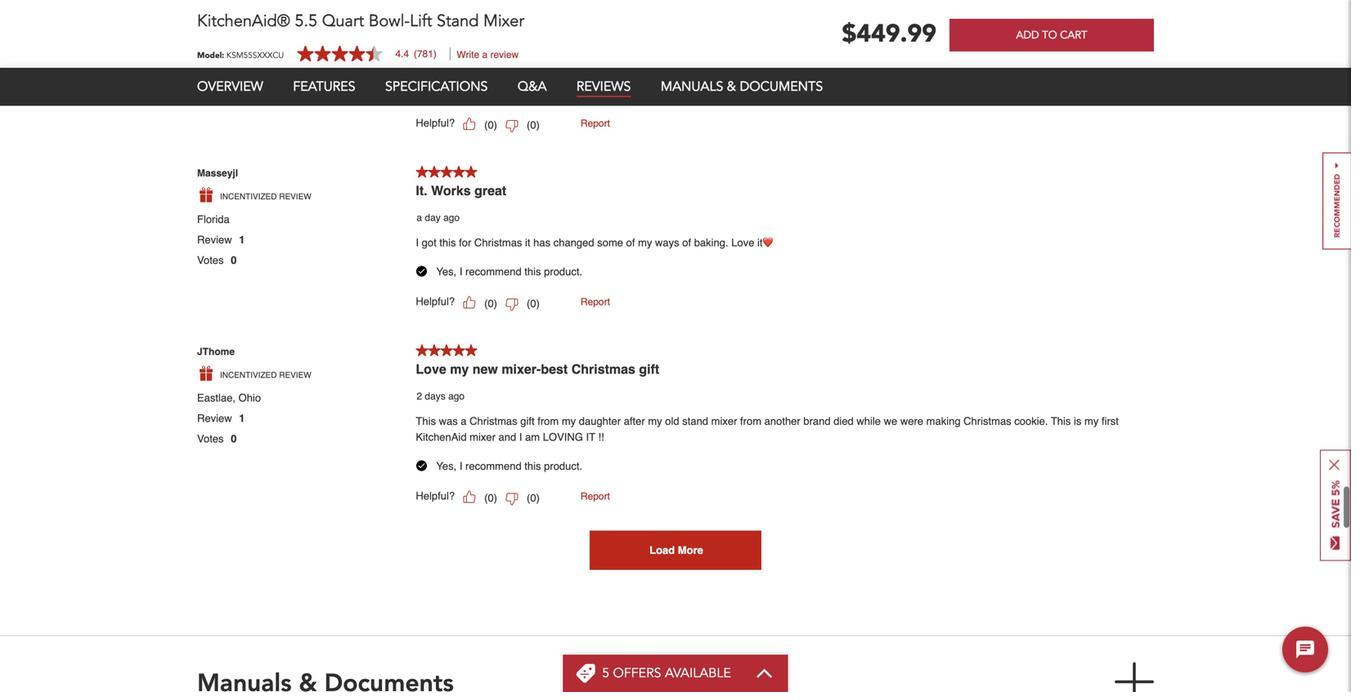 Task type: locate. For each thing, give the bounding box(es) containing it.
$449.99
[[842, 17, 937, 51]]

1 horizontal spatial bowl-
[[631, 82, 657, 95]]

recommend up d8c4887f dca8 44a1 801a cfe76c084647 icon
[[465, 266, 522, 278]]

0 vertical spatial mixer
[[483, 10, 524, 32]]

quart
[[322, 10, 364, 32], [601, 82, 628, 95]]

1 vertical spatial a
[[417, 212, 422, 224]]

my left new on the bottom
[[450, 362, 469, 377]]

a day ago
[[417, 212, 460, 224]]

report
[[581, 118, 610, 129], [581, 297, 610, 308], [581, 491, 610, 503]]

features link
[[293, 78, 355, 96]]

product. up the originally posted on kitchenaid® 5.5 quart bowl-lift stand mixer
[[544, 45, 583, 57]]

1 of from the left
[[626, 237, 635, 249]]

bowl- up 4.4
[[369, 10, 410, 32]]

1 vertical spatial helpful?
[[416, 296, 455, 308]]

love left the it❤️
[[731, 237, 755, 249]]

this left for
[[440, 237, 456, 249]]

1 horizontal spatial this
[[1051, 416, 1071, 428]]

ago
[[443, 212, 460, 224], [448, 391, 465, 403]]

0 horizontal spatial a
[[417, 212, 422, 224]]

0 horizontal spatial mixer
[[470, 432, 496, 444]]

0 vertical spatial kitchenaid®
[[197, 10, 290, 32]]

yes,
[[436, 45, 457, 57], [436, 266, 457, 278], [436, 461, 457, 473]]

daughter
[[579, 416, 621, 428]]

2 yes, from the top
[[436, 266, 457, 278]]

content helpfulness group for love my new mixer-best christmas gift
[[416, 487, 1146, 507]]

ago right day
[[443, 212, 460, 224]]

1 vertical spatial yes,
[[436, 266, 457, 278]]

yes, down 'got'
[[436, 266, 457, 278]]

christmas up and
[[470, 416, 518, 428]]

mixer up review
[[483, 10, 524, 32]]

1 vertical spatial ago
[[448, 391, 465, 403]]

gift up am
[[520, 416, 535, 428]]

2 vertical spatial content helpfulness group
[[416, 487, 1146, 507]]

2 vertical spatial product.
[[544, 461, 583, 473]]

recommendations image
[[1323, 152, 1351, 250]]

0 horizontal spatial from
[[538, 416, 559, 428]]

1 vertical spatial bowl-
[[631, 82, 657, 95]]

product. down changed in the top left of the page
[[544, 266, 583, 278]]

review
[[490, 49, 519, 61]]

2 vertical spatial 6e2d45c3 5453 4298 8f0d 3720663176c5 image
[[506, 493, 519, 506]]

2 vertical spatial helpful?
[[416, 490, 455, 503]]

heading
[[602, 665, 731, 683]]

ksm55sxxxcu
[[227, 50, 284, 61]]

yes, down 'kitchenaid' in the left bottom of the page
[[436, 461, 457, 473]]

this down it
[[525, 266, 541, 278]]

gift up after
[[639, 362, 660, 377]]

1 vertical spatial yes, i recommend this product.
[[436, 266, 583, 278]]

0 horizontal spatial 5.5
[[295, 10, 318, 32]]

kitchenaid® up model: ksm55sxxxcu
[[197, 10, 290, 32]]

mixer inside reviews region
[[705, 82, 731, 95]]

a right was at the bottom of page
[[461, 416, 467, 428]]

1 vertical spatial report button
[[581, 293, 610, 312]]

recommend down and
[[465, 461, 522, 473]]

kitchenaid® 5.5 quart bowl-lift stand mixer
[[197, 10, 524, 32]]

1 vertical spatial d8c4887f dca8 44a1 801a cfe76c084647 image
[[463, 491, 476, 504]]

1 vertical spatial recommend
[[465, 266, 522, 278]]

product.
[[544, 45, 583, 57], [544, 266, 583, 278], [544, 461, 583, 473]]

2 d8c4887f dca8 44a1 801a cfe76c084647 image from the top
[[463, 491, 476, 504]]

a
[[482, 49, 488, 61], [417, 212, 422, 224], [461, 416, 467, 428]]

d8c4887f dca8 44a1 801a cfe76c084647 image
[[463, 296, 476, 309]]

best
[[541, 362, 568, 377]]

old
[[665, 416, 679, 428]]

we
[[884, 416, 898, 428]]

0
[[488, 119, 494, 131], [530, 119, 536, 131], [488, 298, 494, 310], [530, 298, 536, 310], [488, 492, 494, 505], [530, 492, 536, 505]]

1 6e2d45c3 5453 4298 8f0d 3720663176c5 image from the top
[[506, 120, 519, 133]]

6e2d45c3 5453 4298 8f0d 3720663176c5 image down and
[[506, 493, 519, 506]]

report button down i got this for christmas it has changed some of my ways of baking. love it❤️ on the top of page
[[581, 293, 610, 312]]

stand inside reviews region
[[674, 82, 702, 95]]

kitchenaid®
[[197, 10, 290, 32], [522, 82, 581, 95]]

1 vertical spatial gift
[[520, 416, 535, 428]]

report down i got this for christmas it has changed some of my ways of baking. love it❤️ on the top of page
[[581, 297, 610, 308]]

3 6e2d45c3 5453 4298 8f0d 3720663176c5 image from the top
[[506, 493, 519, 506]]

offers
[[613, 665, 661, 683]]

originally
[[425, 82, 469, 95]]

after
[[624, 416, 645, 428]]

0 vertical spatial yes, i recommend this product.
[[436, 45, 583, 57]]

this left is
[[1051, 416, 1071, 428]]

died
[[834, 416, 854, 428]]

1 vertical spatial report
[[581, 297, 610, 308]]

3 product. from the top
[[544, 461, 583, 473]]

content helpfulness group down documents
[[416, 114, 1146, 133]]

i got this for christmas it has changed some of my ways of baking. love it❤️
[[416, 237, 773, 249]]

0 horizontal spatial quart
[[322, 10, 364, 32]]

3 recommend from the top
[[465, 461, 522, 473]]

0 horizontal spatial kitchenaid®
[[197, 10, 290, 32]]

lift
[[410, 10, 432, 32], [657, 82, 672, 95]]

0 vertical spatial gift
[[639, 362, 660, 377]]

got
[[422, 237, 437, 249]]

2 vertical spatial a
[[461, 416, 467, 428]]

2 horizontal spatial a
[[482, 49, 488, 61]]

1 horizontal spatial lift
[[657, 82, 672, 95]]

1 vertical spatial stand
[[674, 82, 702, 95]]

days
[[425, 391, 446, 403]]

load more button
[[590, 531, 762, 571]]

0 horizontal spatial gift
[[520, 416, 535, 428]]

2 vertical spatial yes, i recommend this product.
[[436, 461, 583, 473]]

1 vertical spatial 6e2d45c3 5453 4298 8f0d 3720663176c5 image
[[506, 298, 519, 312]]

i left am
[[519, 432, 522, 444]]

this up 'kitchenaid' in the left bottom of the page
[[416, 416, 436, 428]]

d8c4887f dca8 44a1 801a cfe76c084647 image
[[463, 117, 476, 130], [463, 491, 476, 504]]

i right the (781)
[[460, 45, 463, 57]]

0 horizontal spatial this
[[416, 416, 436, 428]]

cart
[[1060, 28, 1088, 43]]

kitchenaid® inside reviews region
[[522, 82, 581, 95]]

2 report button from the top
[[581, 293, 610, 312]]

0 vertical spatial quart
[[322, 10, 364, 32]]

yes, i recommend this product. down it
[[436, 266, 583, 278]]

2 helpful? from the top
[[416, 296, 455, 308]]

mixer left documents
[[705, 82, 731, 95]]

my up loving
[[562, 416, 576, 428]]

!!
[[598, 432, 604, 444]]

1 vertical spatial product.
[[544, 266, 583, 278]]

report down it on the left
[[581, 491, 610, 503]]

love up "days"
[[416, 362, 446, 377]]

2 content helpfulness group from the top
[[416, 293, 1146, 312]]

helpful? for love
[[416, 490, 455, 503]]

helpful?
[[416, 117, 455, 129], [416, 296, 455, 308], [416, 490, 455, 503]]

quart up features link
[[322, 10, 364, 32]]

0 vertical spatial bowl-
[[369, 10, 410, 32]]

1 d8c4887f dca8 44a1 801a cfe76c084647 image from the top
[[463, 117, 476, 130]]

2 product. from the top
[[544, 266, 583, 278]]

i down for
[[460, 266, 463, 278]]

1 vertical spatial lift
[[657, 82, 672, 95]]

of
[[626, 237, 635, 249], [682, 237, 691, 249]]

1 vertical spatial love
[[416, 362, 446, 377]]

3 content helpfulness group from the top
[[416, 487, 1146, 507]]

0 vertical spatial recommend
[[465, 45, 522, 57]]

0 vertical spatial helpful?
[[416, 117, 455, 129]]

2 vertical spatial recommend
[[465, 461, 522, 473]]

1 horizontal spatial from
[[740, 416, 762, 428]]

this
[[525, 45, 541, 57], [440, 237, 456, 249], [525, 266, 541, 278], [525, 461, 541, 473]]

available
[[665, 665, 731, 683]]

0 vertical spatial report button
[[581, 114, 610, 133]]

from
[[538, 416, 559, 428], [740, 416, 762, 428]]

3 yes, from the top
[[436, 461, 457, 473]]

report down reviews link
[[581, 118, 610, 129]]

stand up the write
[[437, 10, 479, 32]]

5.5 up features
[[295, 10, 318, 32]]

has
[[533, 237, 551, 249]]

gift
[[639, 362, 660, 377], [520, 416, 535, 428]]

2 recommend from the top
[[465, 266, 522, 278]]

0 vertical spatial lift
[[410, 10, 432, 32]]

0 horizontal spatial stand
[[437, 10, 479, 32]]

was
[[439, 416, 458, 428]]

1 horizontal spatial stand
[[674, 82, 702, 95]]

3 helpful? from the top
[[416, 490, 455, 503]]

1 vertical spatial mixer
[[470, 432, 496, 444]]

it.
[[416, 183, 428, 199]]

1 horizontal spatial mixer
[[705, 82, 731, 95]]

yes, i recommend this product.
[[436, 45, 583, 57], [436, 266, 583, 278], [436, 461, 583, 473]]

0 horizontal spatial lift
[[410, 10, 432, 32]]

i
[[460, 45, 463, 57], [416, 237, 419, 249], [460, 266, 463, 278], [519, 432, 522, 444], [460, 461, 463, 473]]

3 yes, i recommend this product. from the top
[[436, 461, 583, 473]]

were
[[901, 416, 924, 428]]

quart left the manuals
[[601, 82, 628, 95]]

recommend
[[465, 45, 522, 57], [465, 266, 522, 278], [465, 461, 522, 473]]

christmas
[[474, 237, 522, 249], [572, 362, 636, 377], [470, 416, 518, 428], [964, 416, 1012, 428]]

1 horizontal spatial 5.5
[[583, 82, 598, 95]]

from left another
[[740, 416, 762, 428]]

content helpfulness group down the it❤️
[[416, 293, 1146, 312]]

0 horizontal spatial of
[[626, 237, 635, 249]]

it. works great
[[416, 183, 507, 199]]

5 offers available
[[602, 665, 731, 683]]

4.4 (781)
[[396, 48, 437, 60]]

1 report button from the top
[[581, 114, 610, 133]]

a left day
[[417, 212, 422, 224]]

6e2d45c3 5453 4298 8f0d 3720663176c5 image
[[506, 120, 519, 133], [506, 298, 519, 312], [506, 493, 519, 506]]

d8c4887f dca8 44a1 801a cfe76c084647 image down 'kitchenaid' in the left bottom of the page
[[463, 491, 476, 504]]

2 yes, i recommend this product. from the top
[[436, 266, 583, 278]]

stand left &
[[674, 82, 702, 95]]

yes, left the write
[[436, 45, 457, 57]]

love
[[731, 237, 755, 249], [416, 362, 446, 377]]

d8c4887f dca8 44a1 801a cfe76c084647 image for 'report' button associated with love my new mixer-best christmas gift
[[463, 491, 476, 504]]

lift up the (781)
[[410, 10, 432, 32]]

my left ways
[[638, 237, 652, 249]]

helpful? down 'kitchenaid' in the left bottom of the page
[[416, 490, 455, 503]]

content helpfulness group down "this was a christmas gift from my daughter after my old stand mixer from another brand died while we were making christmas cookie. this is my first kitchenaid mixer and i am loving it !!"
[[416, 487, 1146, 507]]

1 horizontal spatial mixer
[[711, 416, 737, 428]]

ago right "days"
[[448, 391, 465, 403]]

2 vertical spatial report button
[[581, 487, 610, 507]]

yes, i recommend this product. down and
[[436, 461, 583, 473]]

a right the write
[[482, 49, 488, 61]]

( 0 )
[[484, 119, 497, 131], [527, 119, 540, 131], [484, 298, 497, 310], [527, 298, 540, 310], [484, 492, 497, 505], [527, 492, 540, 505]]

stand
[[437, 10, 479, 32], [674, 82, 702, 95]]

am
[[525, 432, 540, 444]]

1 horizontal spatial of
[[682, 237, 691, 249]]

1 recommend from the top
[[465, 45, 522, 57]]

brand
[[804, 416, 831, 428]]

kitchenaid
[[416, 432, 467, 444]]

3 report button from the top
[[581, 487, 610, 507]]

helpful? left d8c4887f dca8 44a1 801a cfe76c084647 icon
[[416, 296, 455, 308]]

of right 'some'
[[626, 237, 635, 249]]

0 vertical spatial product.
[[544, 45, 583, 57]]

6e2d45c3 5453 4298 8f0d 3720663176c5 image for great
[[506, 298, 519, 312]]

my left old
[[648, 416, 662, 428]]

this down am
[[525, 461, 541, 473]]

great
[[475, 183, 507, 199]]

0 vertical spatial ago
[[443, 212, 460, 224]]

1 horizontal spatial kitchenaid®
[[522, 82, 581, 95]]

4.4
[[396, 48, 409, 60]]

report button down it on the left
[[581, 487, 610, 507]]

)
[[494, 119, 497, 131], [536, 119, 540, 131], [494, 298, 497, 310], [536, 298, 540, 310], [494, 492, 497, 505], [536, 492, 540, 505]]

recommend for new
[[465, 461, 522, 473]]

this
[[416, 416, 436, 428], [1051, 416, 1071, 428]]

yes, i recommend this product. for new
[[436, 461, 583, 473]]

write a review
[[457, 49, 519, 61]]

more
[[678, 545, 703, 557]]

0 vertical spatial report
[[581, 118, 610, 129]]

1 vertical spatial kitchenaid®
[[522, 82, 581, 95]]

5.5 right q&a link
[[583, 82, 598, 95]]

yes, for works
[[436, 266, 457, 278]]

mixer right stand
[[711, 416, 737, 428]]

helpful? for it.
[[416, 296, 455, 308]]

0 horizontal spatial mixer
[[483, 10, 524, 32]]

1 vertical spatial mixer
[[705, 82, 731, 95]]

content helpfulness group
[[416, 114, 1146, 133], [416, 293, 1146, 312], [416, 487, 1146, 507]]

helpful? down specifications link
[[416, 117, 455, 129]]

from up loving
[[538, 416, 559, 428]]

product. for great
[[544, 266, 583, 278]]

it
[[586, 432, 595, 444]]

cookie.
[[1015, 416, 1048, 428]]

report button
[[581, 114, 610, 133], [581, 293, 610, 312], [581, 487, 610, 507]]

0 vertical spatial 5.5
[[295, 10, 318, 32]]

mixer
[[483, 10, 524, 32], [705, 82, 731, 95]]

mixer
[[711, 416, 737, 428], [470, 432, 496, 444]]

my
[[638, 237, 652, 249], [450, 362, 469, 377], [562, 416, 576, 428], [648, 416, 662, 428], [1085, 416, 1099, 428]]

report button down reviews link
[[581, 114, 610, 133]]

1 horizontal spatial quart
[[601, 82, 628, 95]]

add to cart button
[[950, 19, 1154, 52]]

5
[[602, 665, 609, 683]]

2 report from the top
[[581, 297, 610, 308]]

1 vertical spatial quart
[[601, 82, 628, 95]]

2 vertical spatial yes,
[[436, 461, 457, 473]]

promo tag image
[[576, 664, 596, 684]]

0 vertical spatial love
[[731, 237, 755, 249]]

bowl- left the manuals
[[631, 82, 657, 95]]

1 vertical spatial 5.5
[[583, 82, 598, 95]]

mixer left and
[[470, 432, 496, 444]]

reviews
[[577, 78, 631, 96]]

of right ways
[[682, 237, 691, 249]]

i down 'kitchenaid' in the left bottom of the page
[[460, 461, 463, 473]]

0 vertical spatial yes,
[[436, 45, 457, 57]]

0 vertical spatial mixer
[[711, 416, 737, 428]]

load
[[650, 545, 675, 557]]

1 product. from the top
[[544, 45, 583, 57]]

6e2d45c3 5453 4298 8f0d 3720663176c5 image right d8c4887f dca8 44a1 801a cfe76c084647 icon
[[506, 298, 519, 312]]

1 vertical spatial content helpfulness group
[[416, 293, 1146, 312]]

d8c4887f dca8 44a1 801a cfe76c084647 image down posted
[[463, 117, 476, 130]]

making
[[927, 416, 961, 428]]

lift right reviews link
[[657, 82, 672, 95]]

2 6e2d45c3 5453 4298 8f0d 3720663176c5 image from the top
[[506, 298, 519, 312]]

yes, i recommend this product. up on
[[436, 45, 583, 57]]

mixer-
[[502, 362, 541, 377]]

2 of from the left
[[682, 237, 691, 249]]

0 vertical spatial 6e2d45c3 5453 4298 8f0d 3720663176c5 image
[[506, 120, 519, 133]]

recommend up posted
[[465, 45, 522, 57]]

2 vertical spatial report
[[581, 491, 610, 503]]

0 vertical spatial content helpfulness group
[[416, 114, 1146, 133]]

5.5
[[295, 10, 318, 32], [583, 82, 598, 95]]

0 vertical spatial d8c4887f dca8 44a1 801a cfe76c084647 image
[[463, 117, 476, 130]]

3 report from the top
[[581, 491, 610, 503]]

product. down loving
[[544, 461, 583, 473]]

quart inside reviews region
[[601, 82, 628, 95]]

0 vertical spatial stand
[[437, 10, 479, 32]]

6e2d45c3 5453 4298 8f0d 3720663176c5 image down on
[[506, 120, 519, 133]]

kitchenaid® right on
[[522, 82, 581, 95]]

1 horizontal spatial a
[[461, 416, 467, 428]]

to
[[1042, 28, 1057, 43]]



Task type: describe. For each thing, give the bounding box(es) containing it.
1 content helpfulness group from the top
[[416, 114, 1146, 133]]

posted
[[472, 82, 504, 95]]

some
[[597, 237, 623, 249]]

a inside "this was a christmas gift from my daughter after my old stand mixer from another brand died while we were making christmas cookie. this is my first kitchenaid mixer and i am loving it !!"
[[461, 416, 467, 428]]

write
[[457, 49, 479, 61]]

1 report from the top
[[581, 118, 610, 129]]

features
[[293, 78, 355, 96]]

christmas left cookie. in the right of the page
[[964, 416, 1012, 428]]

overview
[[197, 78, 263, 96]]

reviews region
[[189, 0, 1166, 515]]

2 from from the left
[[740, 416, 762, 428]]

ways
[[655, 237, 679, 249]]

yes, i recommend this product. for great
[[436, 266, 583, 278]]

and
[[499, 432, 516, 444]]

it
[[525, 237, 531, 249]]

kitchenaid® 5.5 quart bowl-lift stand mixer link
[[522, 82, 731, 95]]

add to cart
[[1016, 28, 1088, 43]]

chevron icon image
[[756, 669, 774, 679]]

product. for new
[[544, 461, 583, 473]]

manuals
[[661, 78, 723, 96]]

report button for it. works great
[[581, 293, 610, 312]]

documents
[[740, 78, 823, 96]]

report for love my new mixer-best christmas gift
[[581, 491, 610, 503]]

1 helpful? from the top
[[416, 117, 455, 129]]

lift inside reviews region
[[657, 82, 672, 95]]

d8c4887f dca8 44a1 801a cfe76c084647 image for 1st 'report' button from the top of the reviews region
[[463, 117, 476, 130]]

it❤️
[[758, 237, 773, 249]]

stand
[[682, 416, 708, 428]]

changed
[[554, 237, 594, 249]]

1 yes, i recommend this product. from the top
[[436, 45, 583, 57]]

this right review
[[525, 45, 541, 57]]

bowl- inside reviews region
[[631, 82, 657, 95]]

0 horizontal spatial love
[[416, 362, 446, 377]]

1 this from the left
[[416, 416, 436, 428]]

recommend for great
[[465, 266, 522, 278]]

0 horizontal spatial bowl-
[[369, 10, 410, 32]]

while
[[857, 416, 881, 428]]

baking.
[[694, 237, 729, 249]]

my right is
[[1085, 416, 1099, 428]]

1 yes, from the top
[[436, 45, 457, 57]]

2 days ago
[[417, 391, 465, 403]]

close image
[[1329, 460, 1340, 471]]

5.5 inside reviews region
[[583, 82, 598, 95]]

1 horizontal spatial gift
[[639, 362, 660, 377]]

q&a
[[518, 78, 547, 96]]

ago for my
[[448, 391, 465, 403]]

2
[[417, 391, 422, 403]]

add
[[1016, 28, 1039, 43]]

heading containing 5
[[602, 665, 731, 683]]

love my new mixer-best christmas gift
[[416, 362, 660, 377]]

for
[[459, 237, 471, 249]]

this was a christmas gift from my daughter after my old stand mixer from another brand died while we were making christmas cookie. this is my first kitchenaid mixer and i am loving it !!
[[416, 416, 1119, 444]]

write a review button
[[457, 49, 519, 61]]

manuals & documents link
[[661, 78, 823, 96]]

6e2d45c3 5453 4298 8f0d 3720663176c5 image for new
[[506, 493, 519, 506]]

1 from from the left
[[538, 416, 559, 428]]

model:
[[197, 50, 224, 61]]

christmas left it
[[474, 237, 522, 249]]

content helpfulness group for it. works great
[[416, 293, 1146, 312]]

new
[[473, 362, 498, 377]]

report button for love my new mixer-best christmas gift
[[581, 487, 610, 507]]

reviews link
[[577, 78, 631, 97]]

(781)
[[414, 48, 437, 60]]

is
[[1074, 416, 1082, 428]]

overview link
[[197, 78, 263, 96]]

i left 'got'
[[416, 237, 419, 249]]

0 vertical spatial a
[[482, 49, 488, 61]]

q&a link
[[518, 78, 547, 96]]

gift inside "this was a christmas gift from my daughter after my old stand mixer from another brand died while we were making christmas cookie. this is my first kitchenaid mixer and i am loving it !!"
[[520, 416, 535, 428]]

christmas right best
[[572, 362, 636, 377]]

&
[[727, 78, 736, 96]]

1 horizontal spatial love
[[731, 237, 755, 249]]

specifications
[[385, 78, 488, 96]]

ago for works
[[443, 212, 460, 224]]

specifications link
[[385, 78, 488, 96]]

2 this from the left
[[1051, 416, 1071, 428]]

report for it. works great
[[581, 297, 610, 308]]

yes, for my
[[436, 461, 457, 473]]

load more
[[650, 545, 703, 557]]

another
[[765, 416, 801, 428]]

i inside "this was a christmas gift from my daughter after my old stand mixer from another brand died while we were making christmas cookie. this is my first kitchenaid mixer and i am loving it !!"
[[519, 432, 522, 444]]

model: ksm55sxxxcu
[[197, 50, 284, 61]]

originally posted on kitchenaid® 5.5 quart bowl-lift stand mixer
[[425, 82, 731, 95]]

first
[[1102, 416, 1119, 428]]

manuals & documents
[[661, 78, 823, 96]]

loving
[[543, 432, 583, 444]]

day
[[425, 212, 441, 224]]

on
[[507, 82, 519, 95]]

works
[[431, 183, 471, 199]]



Task type: vqa. For each thing, say whether or not it's contained in the screenshot.
the within 'Find KitchenAid® major appliances in your area. Please select the retailer or showroom nearest you; authorized KitchenAid retailers may only ship appliances within 150 miles of their store addresses.'
no



